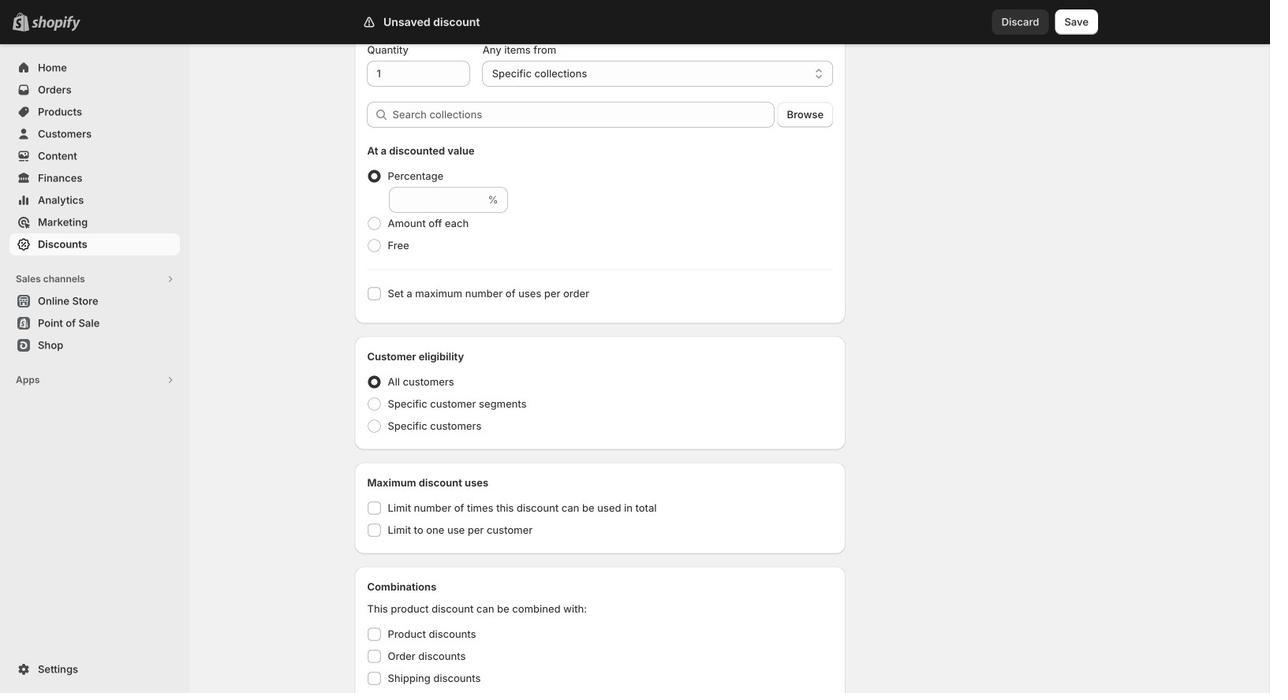 Task type: vqa. For each thing, say whether or not it's contained in the screenshot.
19th Row from the top of the List of reports "TABLE"
no



Task type: locate. For each thing, give the bounding box(es) containing it.
shopify image
[[32, 16, 80, 31]]

Search collections text field
[[393, 102, 774, 127]]

None text field
[[367, 61, 470, 86], [389, 187, 485, 213], [367, 61, 470, 86], [389, 187, 485, 213]]



